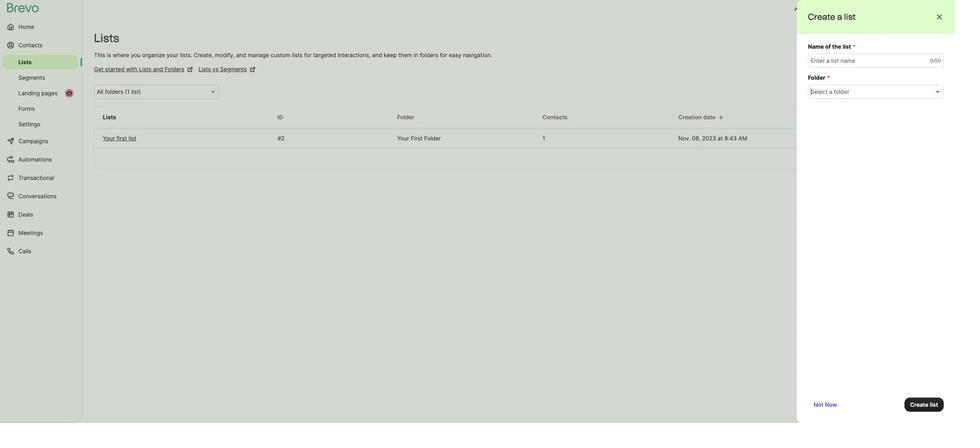 Task type: describe. For each thing, give the bounding box(es) containing it.
get started with lists and folders link
[[94, 65, 193, 74]]

(1
[[125, 88, 130, 95]]

get
[[94, 66, 104, 73]]

0 vertical spatial create
[[809, 12, 836, 22]]

landing pages link
[[3, 86, 78, 100]]

0 horizontal spatial contacts
[[18, 42, 43, 49]]

your first folder
[[397, 135, 441, 142]]

create for "create list" button
[[911, 402, 929, 409]]

08,
[[692, 135, 701, 142]]

automations link
[[3, 151, 78, 168]]

am
[[739, 135, 748, 142]]

calls link
[[3, 243, 78, 260]]

not
[[814, 402, 824, 409]]

# 2
[[278, 135, 285, 142]]

your first list
[[103, 135, 136, 142]]

automations
[[18, 156, 52, 163]]

interactions,
[[338, 52, 371, 59]]

everlasting ethereal button
[[888, 3, 956, 17]]

is
[[107, 52, 111, 59]]

where
[[113, 52, 129, 59]]

id
[[278, 114, 283, 121]]

all folders (1 list)
[[97, 88, 141, 95]]

forms
[[18, 105, 35, 112]]

easy
[[449, 52, 462, 59]]

conversations link
[[3, 188, 78, 205]]

organize
[[142, 52, 165, 59]]

transactional
[[18, 175, 54, 182]]

/
[[934, 58, 935, 64]]

manage
[[248, 52, 269, 59]]

0 vertical spatial segments
[[220, 66, 247, 73]]

navigation.
[[463, 52, 493, 59]]

list inside "create list" button
[[930, 402, 939, 409]]

and down organize
[[153, 66, 163, 73]]

create,
[[194, 52, 213, 59]]

this
[[94, 52, 105, 59]]

0 vertical spatial folders
[[420, 52, 439, 59]]

segments link
[[3, 71, 78, 85]]

custom
[[271, 52, 291, 59]]

creation
[[679, 114, 702, 121]]

create a list inside dialog
[[809, 12, 856, 22]]

and left keep
[[372, 52, 382, 59]]

select a folder button
[[809, 85, 944, 99]]

lists vs segments
[[199, 66, 247, 73]]

creation date
[[679, 114, 716, 121]]

Search a list name or ID search field
[[855, 85, 944, 99]]

home
[[18, 23, 34, 30]]

not now button
[[809, 398, 843, 413]]

pages
[[41, 90, 58, 97]]

conversations
[[18, 193, 57, 200]]

and right modify,
[[236, 52, 246, 59]]

settings link
[[3, 117, 78, 132]]

folder for folder *
[[809, 74, 826, 81]]

8:43
[[725, 135, 737, 142]]

50
[[935, 58, 942, 64]]

first
[[117, 135, 127, 142]]

usage and plan
[[803, 6, 845, 13]]

keep
[[384, 52, 397, 59]]

usage
[[803, 6, 821, 13]]

lists vs segments link
[[199, 65, 256, 74]]

0 / 50
[[931, 58, 942, 64]]

not now
[[814, 402, 838, 409]]

create a list dialog
[[797, 0, 956, 424]]

rows per page
[[800, 156, 839, 163]]

2023
[[703, 135, 717, 142]]

first
[[411, 135, 423, 142]]

name
[[809, 43, 825, 50]]

left___rvooi image
[[66, 91, 72, 96]]

per
[[816, 156, 824, 163]]

home link
[[3, 18, 78, 35]]

2 for from the left
[[440, 52, 448, 59]]

contacts link
[[3, 37, 78, 54]]

all
[[97, 88, 103, 95]]

lists up is
[[94, 31, 119, 45]]

you
[[131, 52, 141, 59]]

landing pages
[[18, 90, 58, 97]]

transactional link
[[3, 170, 78, 187]]

lists right with
[[139, 66, 152, 73]]



Task type: vqa. For each thing, say whether or not it's contained in the screenshot.
Segments
yes



Task type: locate. For each thing, give the bounding box(es) containing it.
create a list inside button
[[906, 35, 939, 42]]

1 horizontal spatial folders
[[420, 52, 439, 59]]

1 horizontal spatial a
[[838, 12, 843, 22]]

2
[[281, 135, 285, 142]]

campaigns link
[[3, 133, 78, 150]]

create a list up name of the list *
[[809, 12, 856, 22]]

a for the create a list dialog
[[838, 12, 843, 22]]

segments up the landing
[[18, 74, 45, 81]]

lists.
[[180, 52, 192, 59]]

landing
[[18, 90, 40, 97]]

folder up select
[[809, 74, 826, 81]]

rows
[[800, 156, 814, 163]]

0 horizontal spatial a
[[830, 88, 833, 95]]

lists left vs
[[199, 66, 211, 73]]

1 vertical spatial create
[[906, 35, 924, 42]]

list inside create a list button
[[930, 35, 939, 42]]

name of the list *
[[809, 43, 856, 50]]

1 horizontal spatial segments
[[220, 66, 247, 73]]

your for your first list
[[103, 135, 115, 142]]

a inside popup button
[[830, 88, 833, 95]]

create
[[809, 12, 836, 22], [906, 35, 924, 42], [911, 402, 929, 409]]

2 horizontal spatial folder
[[809, 74, 826, 81]]

contacts down "home"
[[18, 42, 43, 49]]

1 vertical spatial contacts
[[543, 114, 568, 121]]

lists up segments "link"
[[18, 59, 32, 66]]

page
[[826, 156, 839, 163]]

create a list up the 0
[[906, 35, 939, 42]]

everlasting ethereal
[[902, 6, 956, 13]]

0 vertical spatial contacts
[[18, 42, 43, 49]]

0 horizontal spatial for
[[304, 52, 312, 59]]

1 vertical spatial create a list
[[906, 35, 939, 42]]

ethereal
[[934, 6, 956, 13]]

contacts up 1
[[543, 114, 568, 121]]

1 horizontal spatial *
[[853, 43, 856, 50]]

list)
[[131, 88, 141, 95]]

your left "first" on the top
[[397, 135, 409, 142]]

1 horizontal spatial folder
[[424, 135, 441, 142]]

plan
[[834, 6, 845, 13]]

all folders (1 list) button
[[94, 85, 219, 99]]

0 vertical spatial create a list
[[809, 12, 856, 22]]

segments
[[220, 66, 247, 73], [18, 74, 45, 81]]

* up select a folder
[[827, 74, 831, 81]]

and left plan
[[822, 6, 832, 13]]

folders inside popup button
[[105, 88, 123, 95]]

your
[[167, 52, 179, 59]]

0 horizontal spatial create a list
[[809, 12, 856, 22]]

create a list button
[[892, 31, 944, 45]]

for right lists
[[304, 52, 312, 59]]

1 vertical spatial folder
[[397, 114, 415, 121]]

1 vertical spatial folders
[[105, 88, 123, 95]]

1
[[543, 135, 546, 142]]

2 your from the left
[[397, 135, 409, 142]]

1 vertical spatial segments
[[18, 74, 45, 81]]

1 horizontal spatial contacts
[[543, 114, 568, 121]]

2 horizontal spatial a
[[926, 35, 929, 42]]

create list
[[911, 402, 939, 409]]

targeted
[[313, 52, 336, 59]]

create inside create a list button
[[906, 35, 924, 42]]

contacts
[[18, 42, 43, 49], [543, 114, 568, 121]]

list
[[845, 12, 856, 22], [930, 35, 939, 42], [843, 43, 852, 50], [129, 135, 136, 142], [930, 402, 939, 409]]

started
[[105, 66, 125, 73]]

folders left (1
[[105, 88, 123, 95]]

folder up "first" on the top
[[397, 114, 415, 121]]

folders
[[165, 66, 184, 73]]

1 your from the left
[[103, 135, 115, 142]]

this is where you organize your lists. create, modify, and manage custom lists for targeted interactions, and keep them in folders for easy navigation.
[[94, 52, 493, 59]]

nov.
[[679, 135, 691, 142]]

0 vertical spatial *
[[853, 43, 856, 50]]

segments down modify,
[[220, 66, 247, 73]]

everlasting
[[902, 6, 933, 13]]

modify,
[[215, 52, 235, 59]]

0 horizontal spatial segments
[[18, 74, 45, 81]]

a for select a folder popup button
[[830, 88, 833, 95]]

forms link
[[3, 102, 78, 116]]

lists link
[[3, 55, 78, 69]]

in
[[414, 52, 419, 59]]

select a folder
[[811, 88, 850, 95]]

*
[[853, 43, 856, 50], [827, 74, 831, 81]]

1 vertical spatial a
[[926, 35, 929, 42]]

folders
[[420, 52, 439, 59], [105, 88, 123, 95]]

#
[[278, 135, 281, 142]]

deals
[[18, 211, 33, 218]]

and inside button
[[822, 6, 832, 13]]

folder inside the create a list dialog
[[809, 74, 826, 81]]

for
[[304, 52, 312, 59], [440, 52, 448, 59]]

get started with lists and folders
[[94, 66, 184, 73]]

* right the
[[853, 43, 856, 50]]

at
[[718, 135, 723, 142]]

1 horizontal spatial create a list
[[906, 35, 939, 42]]

select
[[811, 88, 828, 95]]

folder
[[835, 88, 850, 95]]

create a list
[[809, 12, 856, 22], [906, 35, 939, 42]]

0 vertical spatial a
[[838, 12, 843, 22]]

create inside "create list" button
[[911, 402, 929, 409]]

1 horizontal spatial for
[[440, 52, 448, 59]]

your first list link
[[103, 134, 261, 143]]

vs
[[213, 66, 219, 73]]

None field
[[97, 88, 208, 96], [811, 88, 933, 96], [97, 88, 208, 96], [811, 88, 933, 96]]

meetings
[[18, 230, 43, 237]]

folder for folder
[[397, 114, 415, 121]]

2 vertical spatial create
[[911, 402, 929, 409]]

1 for from the left
[[304, 52, 312, 59]]

settings
[[18, 121, 40, 128]]

a inside button
[[926, 35, 929, 42]]

calls
[[18, 248, 31, 255]]

folders right in
[[420, 52, 439, 59]]

0 vertical spatial folder
[[809, 74, 826, 81]]

a
[[838, 12, 843, 22], [926, 35, 929, 42], [830, 88, 833, 95]]

for left "easy"
[[440, 52, 448, 59]]

0 horizontal spatial folders
[[105, 88, 123, 95]]

folder right "first" on the top
[[424, 135, 441, 142]]

your left first
[[103, 135, 115, 142]]

2 vertical spatial a
[[830, 88, 833, 95]]

and
[[822, 6, 832, 13], [236, 52, 246, 59], [372, 52, 382, 59], [153, 66, 163, 73]]

lists
[[292, 52, 303, 59]]

lists up the 'your first list'
[[103, 114, 116, 121]]

your for your first folder
[[397, 135, 409, 142]]

1 horizontal spatial your
[[397, 135, 409, 142]]

usage and plan button
[[789, 3, 851, 17]]

2 vertical spatial folder
[[424, 135, 441, 142]]

now
[[825, 402, 838, 409]]

0 horizontal spatial folder
[[397, 114, 415, 121]]

meetings link
[[3, 225, 78, 242]]

folder *
[[809, 74, 831, 81]]

Enter a list name text field
[[809, 54, 944, 68]]

segments inside "link"
[[18, 74, 45, 81]]

them
[[399, 52, 412, 59]]

create for create a list button
[[906, 35, 924, 42]]

0 horizontal spatial your
[[103, 135, 115, 142]]

0 horizontal spatial *
[[827, 74, 831, 81]]

date
[[704, 114, 716, 121]]

1 vertical spatial *
[[827, 74, 831, 81]]

0
[[931, 58, 934, 64]]

campaigns
[[18, 138, 48, 145]]

list inside your first list link
[[129, 135, 136, 142]]



